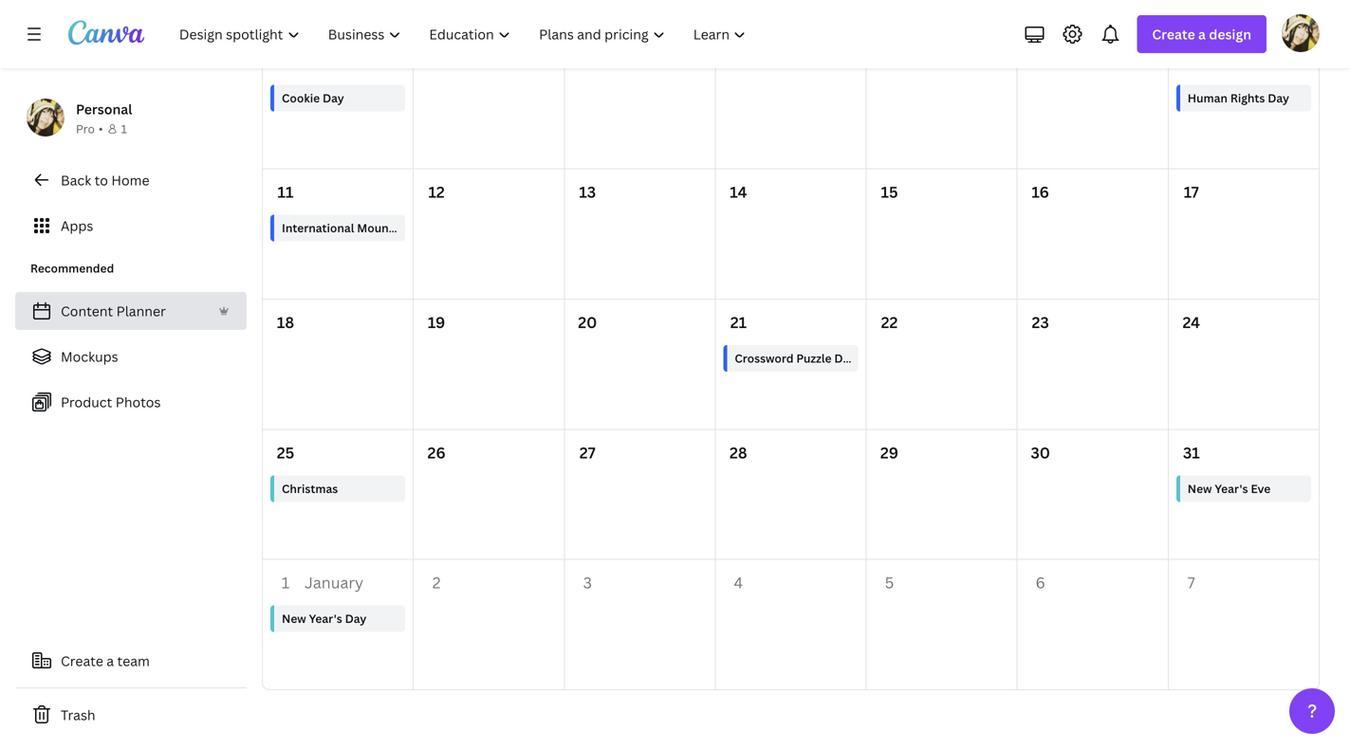 Task type: describe. For each thing, give the bounding box(es) containing it.
personal
[[76, 100, 132, 118]]

international mountain day row
[[263, 170, 1319, 300]]

mountain
[[357, 220, 410, 236]]

cookie day button
[[271, 85, 405, 111]]

rights
[[1231, 90, 1266, 106]]

team
[[117, 653, 150, 671]]

create for create a team
[[61, 653, 103, 671]]

list containing content planner
[[15, 292, 247, 421]]

create a team
[[61, 653, 150, 671]]

product
[[61, 393, 112, 411]]

year's for eve
[[1215, 481, 1249, 497]]

mockups
[[61, 348, 118, 366]]

content planner
[[61, 302, 166, 320]]

a for team
[[107, 653, 114, 671]]

content planner link
[[15, 292, 247, 330]]

christmas button
[[271, 476, 405, 502]]

human
[[1188, 90, 1228, 106]]

back
[[61, 171, 91, 189]]

row containing cookie day
[[263, 39, 1319, 170]]

international mountain day button
[[271, 215, 435, 242]]

new for new year's day
[[282, 611, 306, 627]]

to
[[95, 171, 108, 189]]

eve
[[1251, 481, 1271, 497]]

apps
[[61, 217, 93, 235]]

trash
[[61, 707, 96, 725]]

recommended
[[30, 261, 114, 276]]

puzzle
[[797, 351, 832, 366]]

crossword puzzle day
[[735, 351, 856, 366]]

pro
[[76, 121, 95, 137]]

photos
[[116, 393, 161, 411]]

product photos
[[61, 393, 161, 411]]

crossword puzzle day row
[[263, 300, 1319, 430]]

january row
[[263, 561, 1319, 690]]

pro •
[[76, 121, 103, 137]]

cookie day
[[282, 90, 344, 106]]

content
[[61, 302, 113, 320]]

human rights day button
[[1177, 85, 1312, 111]]



Task type: vqa. For each thing, say whether or not it's contained in the screenshot.
January
yes



Task type: locate. For each thing, give the bounding box(es) containing it.
day right puzzle
[[835, 351, 856, 366]]

day for new year's day
[[345, 611, 367, 627]]

mockups link
[[15, 338, 247, 376]]

create inside 'button'
[[61, 653, 103, 671]]

list
[[15, 292, 247, 421]]

•
[[99, 121, 103, 137]]

day right cookie
[[323, 90, 344, 106]]

apps link
[[15, 207, 247, 245]]

day for international mountain day
[[413, 220, 435, 236]]

create a design button
[[1137, 15, 1267, 53]]

1 horizontal spatial create
[[1153, 25, 1196, 43]]

a for design
[[1199, 25, 1206, 43]]

new left eve
[[1188, 481, 1213, 497]]

year's inside button
[[309, 611, 342, 627]]

create a team button
[[15, 643, 247, 681]]

new year's day
[[282, 611, 367, 627]]

back to home
[[61, 171, 149, 189]]

new year's eve button
[[1177, 476, 1312, 502]]

home
[[111, 171, 149, 189]]

0 horizontal spatial year's
[[309, 611, 342, 627]]

new down january
[[282, 611, 306, 627]]

0 vertical spatial a
[[1199, 25, 1206, 43]]

new for new year's eve
[[1188, 481, 1213, 497]]

row
[[263, 39, 1319, 170], [263, 430, 1319, 561]]

year's left eve
[[1215, 481, 1249, 497]]

1 vertical spatial new
[[282, 611, 306, 627]]

create for create a design
[[1153, 25, 1196, 43]]

create a design
[[1153, 25, 1252, 43]]

international mountain day
[[282, 220, 435, 236]]

a inside 'button'
[[107, 653, 114, 671]]

1 vertical spatial row
[[263, 430, 1319, 561]]

0 horizontal spatial new
[[282, 611, 306, 627]]

0 vertical spatial row
[[263, 39, 1319, 170]]

day for human rights day
[[1268, 90, 1290, 106]]

new year's day button
[[271, 606, 405, 633]]

1
[[121, 121, 127, 137]]

a left design
[[1199, 25, 1206, 43]]

new year's eve
[[1188, 481, 1271, 497]]

christmas
[[282, 481, 338, 497]]

0 vertical spatial create
[[1153, 25, 1196, 43]]

day right mountain
[[413, 220, 435, 236]]

day down january
[[345, 611, 367, 627]]

1 horizontal spatial new
[[1188, 481, 1213, 497]]

crossword
[[735, 351, 794, 366]]

create
[[1153, 25, 1196, 43], [61, 653, 103, 671]]

day
[[323, 90, 344, 106], [1268, 90, 1290, 106], [413, 220, 435, 236], [835, 351, 856, 366], [345, 611, 367, 627]]

international
[[282, 220, 354, 236]]

row containing christmas
[[263, 430, 1319, 561]]

year's for day
[[309, 611, 342, 627]]

create inside dropdown button
[[1153, 25, 1196, 43]]

crossword puzzle day button
[[724, 346, 862, 372]]

year's down january
[[309, 611, 342, 627]]

day for crossword puzzle day
[[835, 351, 856, 366]]

create left design
[[1153, 25, 1196, 43]]

trash link
[[15, 697, 247, 735]]

a inside dropdown button
[[1199, 25, 1206, 43]]

0 vertical spatial year's
[[1215, 481, 1249, 497]]

a
[[1199, 25, 1206, 43], [107, 653, 114, 671]]

product photos link
[[15, 383, 247, 421]]

top level navigation element
[[167, 15, 763, 53]]

0 horizontal spatial a
[[107, 653, 114, 671]]

new inside button
[[282, 611, 306, 627]]

0 horizontal spatial create
[[61, 653, 103, 671]]

1 horizontal spatial year's
[[1215, 481, 1249, 497]]

year's inside button
[[1215, 481, 1249, 497]]

1 row from the top
[[263, 39, 1319, 170]]

cookie
[[282, 90, 320, 106]]

stephanie aranda image
[[1282, 14, 1320, 52]]

0 vertical spatial new
[[1188, 481, 1213, 497]]

day inside button
[[413, 220, 435, 236]]

day inside january row
[[345, 611, 367, 627]]

1 vertical spatial year's
[[309, 611, 342, 627]]

create left 'team'
[[61, 653, 103, 671]]

1 horizontal spatial a
[[1199, 25, 1206, 43]]

1 vertical spatial create
[[61, 653, 103, 671]]

day right rights
[[1268, 90, 1290, 106]]

2 row from the top
[[263, 430, 1319, 561]]

january
[[305, 573, 364, 593]]

design
[[1210, 25, 1252, 43]]

day inside "button"
[[1268, 90, 1290, 106]]

a left 'team'
[[107, 653, 114, 671]]

new
[[1188, 481, 1213, 497], [282, 611, 306, 627]]

back to home link
[[15, 161, 247, 199]]

1 vertical spatial a
[[107, 653, 114, 671]]

planner
[[116, 302, 166, 320]]

year's
[[1215, 481, 1249, 497], [309, 611, 342, 627]]

human rights day
[[1188, 90, 1290, 106]]

new inside button
[[1188, 481, 1213, 497]]



